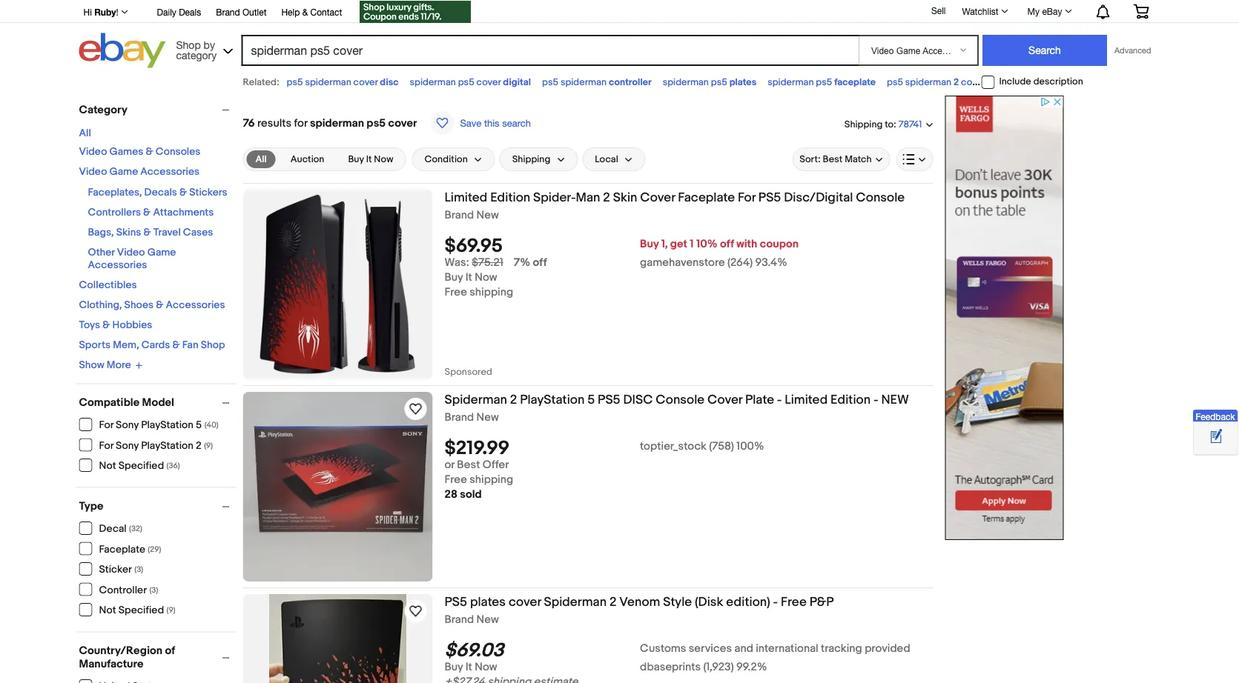 Task type: locate. For each thing, give the bounding box(es) containing it.
5 left (40)
[[196, 419, 202, 432]]

specified for not specified (36)
[[118, 460, 164, 473]]

& right shoes
[[156, 299, 164, 312]]

(3) down faceplate (29)
[[135, 566, 143, 575]]

1 shipping from the top
[[470, 286, 513, 299]]

2 vertical spatial playstation
[[141, 440, 194, 452]]

shipping inside toptier_stock (758) 100% or best offer free shipping 28 sold
[[470, 474, 513, 487]]

sony for for sony playstation 2
[[116, 440, 139, 452]]

1 horizontal spatial ps5
[[598, 392, 621, 408]]

edition
[[490, 190, 531, 205], [831, 392, 871, 408]]

advertisement region
[[945, 96, 1064, 541]]

2 vertical spatial accessories
[[166, 299, 225, 312]]

0 vertical spatial video
[[79, 146, 107, 158]]

new for $69.03
[[476, 614, 499, 627]]

0 horizontal spatial all link
[[79, 127, 91, 140]]

buy inside customs services and international tracking provided buy it now
[[445, 661, 463, 675]]

accessories down consoles
[[140, 166, 200, 178]]

2 sony from the top
[[116, 440, 139, 452]]

new up $219.99 in the left of the page
[[476, 411, 499, 425]]

1 vertical spatial sony
[[116, 440, 139, 452]]

ps5 up coupon
[[759, 190, 781, 205]]

All selected text field
[[256, 153, 267, 166]]

shipping to : 78741
[[845, 119, 922, 130]]

shop by category button
[[169, 33, 236, 65]]

best right sort:
[[823, 154, 843, 165]]

10%
[[696, 238, 718, 251]]

shipping left to
[[845, 119, 883, 130]]

0 vertical spatial ps5
[[759, 190, 781, 205]]

specified down for sony playstation 2 (9) on the bottom
[[118, 460, 164, 473]]

sony for for sony playstation 5
[[116, 419, 139, 432]]

and
[[735, 643, 753, 656]]

spiderman 2 playstation 5 ps5 disc console cover plate - limited edition - new image
[[243, 392, 433, 582]]

- for $69.03
[[773, 595, 778, 610]]

1 vertical spatial console
[[656, 392, 705, 408]]

condition button
[[412, 148, 495, 171]]

spider-
[[533, 190, 576, 205]]

1 horizontal spatial spiderman
[[544, 595, 607, 610]]

1 horizontal spatial edition
[[831, 392, 871, 408]]

now inside gamehavenstore (264) 93.4% buy it now free shipping
[[475, 271, 497, 285]]

free inside toptier_stock (758) 100% or best offer free shipping 28 sold
[[445, 474, 467, 487]]

1 horizontal spatial limited
[[785, 392, 828, 408]]

game
[[109, 166, 138, 178], [147, 247, 176, 259]]

ps5 inside ps5 plates  cover spiderman 2 venom style (disk edition) - free p&p brand new
[[445, 595, 467, 610]]

(3) inside controller (3)
[[149, 586, 158, 596]]

0 horizontal spatial spiderman
[[445, 392, 507, 408]]

1 horizontal spatial all
[[256, 154, 267, 165]]

0 vertical spatial new
[[476, 209, 499, 222]]

$219.99
[[445, 438, 510, 461]]

game down travel
[[147, 247, 176, 259]]

limited right the plate
[[785, 392, 828, 408]]

free for buy
[[445, 286, 467, 299]]

-
[[777, 392, 782, 408], [874, 392, 879, 408], [773, 595, 778, 610]]

ps5 right watch ps5 plates  cover spiderman 2 venom style (disk edition) - free p&p image
[[445, 595, 467, 610]]

2 vertical spatial free
[[781, 595, 807, 610]]

0 horizontal spatial game
[[109, 166, 138, 178]]

1 vertical spatial spiderman
[[544, 595, 607, 610]]

new up $69.03
[[476, 614, 499, 627]]

0 vertical spatial (9)
[[204, 441, 213, 451]]

edition inside limited edition spider-man 2 skin cover faceplate for ps5 disc/digital console brand new
[[490, 190, 531, 205]]

1 vertical spatial all link
[[247, 151, 276, 168]]

plates inside ps5 plates  cover spiderman 2 venom style (disk edition) - free p&p brand new
[[470, 595, 506, 610]]

all link down the category
[[79, 127, 91, 140]]

playstation for (9)
[[141, 440, 194, 452]]

1 horizontal spatial console
[[856, 190, 905, 205]]

video for video game accessories
[[79, 166, 107, 178]]

2 vertical spatial ps5
[[445, 595, 467, 610]]

accessories
[[140, 166, 200, 178], [88, 259, 147, 272], [166, 299, 225, 312]]

outlet
[[243, 7, 267, 17]]

cover for ps5 spiderman cover
[[1064, 76, 1088, 88]]

0 vertical spatial shipping
[[470, 286, 513, 299]]

sony down compatible model
[[116, 419, 139, 432]]

faceplate up '10%'
[[678, 190, 735, 205]]

this
[[484, 117, 500, 129]]

watchlist link
[[954, 2, 1015, 20]]

edition left spider- on the top of the page
[[490, 190, 531, 205]]

2 vertical spatial it
[[466, 661, 472, 675]]

off left with
[[720, 238, 734, 251]]

limited down the condition dropdown button
[[445, 190, 488, 205]]

free down was:
[[445, 286, 467, 299]]

& up bags, skins & travel cases link
[[143, 207, 151, 219]]

0 vertical spatial best
[[823, 154, 843, 165]]

attachments
[[153, 207, 214, 219]]

playstation inside spiderman 2 playstation 5 ps5 disc console cover plate - limited edition - new brand new
[[520, 392, 585, 408]]

limited edition spider-man 2 skin cover faceplate for ps5 disc/digital console link
[[445, 190, 933, 209]]

game down games
[[109, 166, 138, 178]]

0 horizontal spatial (3)
[[135, 566, 143, 575]]

p&p
[[810, 595, 834, 610]]

all inside "link"
[[256, 154, 267, 165]]

2 vertical spatial now
[[475, 661, 497, 675]]

brand inside spiderman 2 playstation 5 ps5 disc console cover plate - limited edition - new brand new
[[445, 411, 474, 425]]

1 vertical spatial off
[[533, 256, 547, 270]]

1 vertical spatial new
[[476, 411, 499, 425]]

specified down controller (3)
[[118, 605, 164, 617]]

cover for ps5 spiderman cover disc
[[353, 76, 378, 88]]

cover left the plate
[[708, 392, 743, 408]]

faceplate
[[835, 76, 876, 88]]

0 horizontal spatial limited
[[445, 190, 488, 205]]

video
[[79, 146, 107, 158], [79, 166, 107, 178], [117, 247, 145, 259]]

ps5 inside limited edition spider-man 2 skin cover faceplate for ps5 disc/digital console brand new
[[759, 190, 781, 205]]

specified
[[118, 460, 164, 473], [118, 605, 164, 617]]

1 vertical spatial video
[[79, 166, 107, 178]]

1 vertical spatial best
[[457, 459, 480, 472]]

brand up $69.95
[[445, 209, 474, 222]]

1 sony from the top
[[116, 419, 139, 432]]

(29)
[[148, 545, 161, 555]]

digital
[[503, 76, 531, 88]]

1 horizontal spatial cover
[[708, 392, 743, 408]]

0 horizontal spatial plates
[[470, 595, 506, 610]]

(3) for sticker
[[135, 566, 143, 575]]

video for video games & consoles
[[79, 146, 107, 158]]

free inside gamehavenstore (264) 93.4% buy it now free shipping
[[445, 286, 467, 299]]

1 vertical spatial cover
[[708, 392, 743, 408]]

1 vertical spatial (9)
[[167, 606, 175, 616]]

all down results
[[256, 154, 267, 165]]

accessories inside collectibles clothing, shoes & accessories toys & hobbies sports mem, cards & fan shop
[[166, 299, 225, 312]]

0 vertical spatial it
[[366, 154, 372, 165]]

0 vertical spatial specified
[[118, 460, 164, 473]]

2 shipping from the top
[[470, 474, 513, 487]]

sticker (3)
[[99, 564, 143, 577]]

new inside ps5 plates  cover spiderman 2 venom style (disk edition) - free p&p brand new
[[476, 614, 499, 627]]

0 vertical spatial playstation
[[520, 392, 585, 408]]

accessories up fan
[[166, 299, 225, 312]]

ps5 plates  cover spiderman 2 venom style (disk edition) - free p&p brand new
[[445, 595, 834, 627]]

1 horizontal spatial (3)
[[149, 586, 158, 596]]

cover inside spiderman 2 playstation 5 ps5 disc console cover plate - limited edition - new brand new
[[708, 392, 743, 408]]

spiderman ps5 cover digital
[[410, 76, 531, 88]]

1 vertical spatial accessories
[[88, 259, 147, 272]]

for down compatible
[[99, 419, 113, 432]]

& right skins
[[143, 227, 151, 239]]

0 vertical spatial for
[[738, 190, 756, 205]]

0 vertical spatial game
[[109, 166, 138, 178]]

fan
[[182, 339, 199, 352]]

0 vertical spatial shipping
[[845, 119, 883, 130]]

for for for sony playstation 2
[[99, 440, 113, 452]]

save
[[460, 117, 482, 129]]

it inside customs services and international tracking provided buy it now
[[466, 661, 472, 675]]

5 for ps5
[[588, 392, 595, 408]]

console inside limited edition spider-man 2 skin cover faceplate for ps5 disc/digital console brand new
[[856, 190, 905, 205]]

ps5 left disc
[[598, 392, 621, 408]]

0 vertical spatial cover
[[640, 190, 675, 205]]

shipping for offer
[[470, 474, 513, 487]]

game inside faceplates, decals & stickers controllers & attachments bags, skins & travel cases other video game accessories
[[147, 247, 176, 259]]

brand up $69.03
[[445, 614, 474, 627]]

off right 7%
[[533, 256, 547, 270]]

0 vertical spatial console
[[856, 190, 905, 205]]

free up 28
[[445, 474, 467, 487]]

0 horizontal spatial console
[[656, 392, 705, 408]]

games
[[109, 146, 143, 158]]

None submit
[[983, 35, 1107, 66]]

help
[[281, 7, 300, 17]]

for sony playstation 2 (9)
[[99, 440, 213, 452]]

spiderman down my
[[1016, 76, 1062, 88]]

show more
[[79, 359, 131, 372]]

cover inside ps5 plates  cover spiderman 2 venom style (disk edition) - free p&p brand new
[[509, 595, 541, 610]]

sort:
[[800, 154, 821, 165]]

spiderman 2 playstation 5 ps5 disc console cover plate - limited edition - new heading
[[445, 392, 909, 408]]

video up faceplates,
[[79, 166, 107, 178]]

was:
[[445, 256, 469, 270]]

2 new from the top
[[476, 411, 499, 425]]

video down skins
[[117, 247, 145, 259]]

(9) down (40)
[[204, 441, 213, 451]]

5 inside spiderman 2 playstation 5 ps5 disc console cover plate - limited edition - new brand new
[[588, 392, 595, 408]]

99.2%
[[737, 661, 767, 675]]

international
[[756, 643, 819, 656]]

services
[[689, 643, 732, 656]]

not for not specified (36)
[[99, 460, 116, 473]]

not specified (9)
[[99, 605, 175, 617]]

ebay
[[1042, 6, 1063, 16]]

new up $69.95
[[476, 209, 499, 222]]

accessories up collectibles
[[88, 259, 147, 272]]

local button
[[582, 148, 646, 171]]

new inside spiderman 2 playstation 5 ps5 disc console cover plate - limited edition - new brand new
[[476, 411, 499, 425]]

cover
[[640, 190, 675, 205], [708, 392, 743, 408]]

(1,923)
[[703, 661, 734, 675]]

1 vertical spatial edition
[[831, 392, 871, 408]]

1 horizontal spatial faceplate
[[678, 190, 735, 205]]

- inside ps5 plates  cover spiderman 2 venom style (disk edition) - free p&p brand new
[[773, 595, 778, 610]]

1 vertical spatial faceplate
[[99, 544, 145, 556]]

shipping down offer
[[470, 474, 513, 487]]

1 vertical spatial shipping
[[470, 474, 513, 487]]

2 vertical spatial video
[[117, 247, 145, 259]]

shipping
[[470, 286, 513, 299], [470, 474, 513, 487]]

new inside limited edition spider-man 2 skin cover faceplate for ps5 disc/digital console brand new
[[476, 209, 499, 222]]

buy it now
[[348, 154, 393, 165]]

(9) up of
[[167, 606, 175, 616]]

1 vertical spatial 5
[[196, 419, 202, 432]]

for up with
[[738, 190, 756, 205]]

collectibles link
[[79, 279, 137, 292]]

(36)
[[167, 462, 180, 471]]

1 horizontal spatial best
[[823, 154, 843, 165]]

all down the category
[[79, 127, 91, 140]]

0 horizontal spatial all
[[79, 127, 91, 140]]

0 vertical spatial shop
[[176, 39, 201, 51]]

2 vertical spatial new
[[476, 614, 499, 627]]

sony
[[116, 419, 139, 432], [116, 440, 139, 452]]

0 horizontal spatial shipping
[[512, 154, 551, 165]]

0 horizontal spatial ps5
[[445, 595, 467, 610]]

cover right skin
[[640, 190, 675, 205]]

(disk
[[695, 595, 724, 610]]

for
[[738, 190, 756, 205], [99, 419, 113, 432], [99, 440, 113, 452]]

0 horizontal spatial (9)
[[167, 606, 175, 616]]

compatible model button
[[79, 396, 236, 410]]

collectibles
[[79, 279, 137, 292]]

- for $219.99
[[777, 392, 782, 408]]

(3) up not specified (9)
[[149, 586, 158, 596]]

sort: best match button
[[793, 148, 890, 171]]

now inside customs services and international tracking provided buy it now
[[475, 661, 497, 675]]

shipping inside gamehavenstore (264) 93.4% buy it now free shipping
[[470, 286, 513, 299]]

- left "new"
[[874, 392, 879, 408]]

1 not from the top
[[99, 460, 116, 473]]

shipping inside dropdown button
[[512, 154, 551, 165]]

1 vertical spatial specified
[[118, 605, 164, 617]]

console right disc
[[656, 392, 705, 408]]

not down controller
[[99, 605, 116, 617]]

shipping down search
[[512, 154, 551, 165]]

(3)
[[135, 566, 143, 575], [149, 586, 158, 596]]

limited edition spider-man 2 skin cover faceplate for ps5 disc/digital console heading
[[445, 190, 905, 205]]

1 vertical spatial all
[[256, 154, 267, 165]]

brand left outlet
[[216, 7, 240, 17]]

& left fan
[[172, 339, 180, 352]]

Search for anything text field
[[244, 36, 856, 65]]

shipping inside the shipping to : 78741
[[845, 119, 883, 130]]

my ebay
[[1028, 6, 1063, 16]]

to
[[885, 119, 894, 130]]

1 vertical spatial playstation
[[141, 419, 194, 432]]

(9)
[[204, 441, 213, 451], [167, 606, 175, 616]]

0 vertical spatial spiderman
[[445, 392, 507, 408]]

0 vertical spatial limited
[[445, 190, 488, 205]]

shipping for shipping
[[512, 154, 551, 165]]

decal (32)
[[99, 523, 142, 536]]

1 vertical spatial limited
[[785, 392, 828, 408]]

1 horizontal spatial shipping
[[845, 119, 883, 130]]

plate
[[745, 392, 774, 408]]

(3) for controller
[[149, 586, 158, 596]]

shop by category banner
[[75, 0, 1160, 72]]

0 vertical spatial edition
[[490, 190, 531, 205]]

video left games
[[79, 146, 107, 158]]

shipping for shipping to : 78741
[[845, 119, 883, 130]]

for up the not specified (36)
[[99, 440, 113, 452]]

shop right fan
[[201, 339, 225, 352]]

other
[[88, 247, 115, 259]]

2 specified from the top
[[118, 605, 164, 617]]

2 horizontal spatial ps5
[[759, 190, 781, 205]]

it inside gamehavenstore (264) 93.4% buy it now free shipping
[[466, 271, 472, 285]]

cover for spiderman ps5 cover digital
[[477, 76, 501, 88]]

console down match
[[856, 190, 905, 205]]

$69.95
[[445, 235, 503, 258]]

type
[[79, 500, 104, 514]]

1 vertical spatial it
[[466, 271, 472, 285]]

1 vertical spatial plates
[[470, 595, 506, 610]]

5 left disc
[[588, 392, 595, 408]]

& up video game accessories link
[[146, 146, 153, 158]]

video game accessories
[[79, 166, 200, 178]]

sony up the not specified (36)
[[116, 440, 139, 452]]

ps5
[[759, 190, 781, 205], [598, 392, 621, 408], [445, 595, 467, 610]]

1 horizontal spatial 5
[[588, 392, 595, 408]]

1 new from the top
[[476, 209, 499, 222]]

sort: best match
[[800, 154, 872, 165]]

toptier_stock
[[640, 440, 707, 454]]

sold
[[460, 489, 482, 502]]

spiderman right disc
[[410, 76, 456, 88]]

not up the type on the left bottom of page
[[99, 460, 116, 473]]

0 vertical spatial free
[[445, 286, 467, 299]]

2 vertical spatial for
[[99, 440, 113, 452]]

decals
[[144, 187, 177, 199]]

category
[[176, 49, 217, 61]]

0 vertical spatial all link
[[79, 127, 91, 140]]

none submit inside shop by category banner
[[983, 35, 1107, 66]]

playstation
[[520, 392, 585, 408], [141, 419, 194, 432], [141, 440, 194, 452]]

brand up $219.99 in the left of the page
[[445, 411, 474, 425]]

free left p&p
[[781, 595, 807, 610]]

1 vertical spatial for
[[99, 419, 113, 432]]

listing options selector. list view selected. image
[[903, 154, 927, 165]]

0 horizontal spatial edition
[[490, 190, 531, 205]]

disc
[[623, 392, 653, 408]]

- right edition)
[[773, 595, 778, 610]]

spiderman up 78741
[[906, 76, 952, 88]]

cover inside limited edition spider-man 2 skin cover faceplate for ps5 disc/digital console brand new
[[640, 190, 675, 205]]

1 vertical spatial free
[[445, 474, 467, 487]]

buy 1, get 1 10% off with coupon
[[640, 238, 799, 251]]

hi
[[83, 7, 92, 17]]

video games & consoles link
[[79, 146, 201, 158]]

spiderman up $219.99 in the left of the page
[[445, 392, 507, 408]]

all link down 76
[[247, 151, 276, 168]]

1 specified from the top
[[118, 460, 164, 473]]

0 vertical spatial not
[[99, 460, 116, 473]]

faceplate up sticker (3)
[[99, 544, 145, 556]]

5 for (40)
[[196, 419, 202, 432]]

search
[[502, 117, 531, 129]]

2 not from the top
[[99, 605, 116, 617]]

& up attachments
[[179, 187, 187, 199]]

brand
[[216, 7, 240, 17], [445, 209, 474, 222], [445, 411, 474, 425], [445, 614, 474, 627]]

help & contact
[[281, 7, 342, 17]]

0 vertical spatial faceplate
[[678, 190, 735, 205]]

toys & hobbies link
[[79, 319, 152, 332]]

1 horizontal spatial plates
[[730, 76, 757, 88]]

1 vertical spatial shipping
[[512, 154, 551, 165]]

best right or
[[457, 459, 480, 472]]

0 horizontal spatial best
[[457, 459, 480, 472]]

1 horizontal spatial game
[[147, 247, 176, 259]]

advanced
[[1115, 46, 1152, 55]]

& right help
[[302, 7, 308, 17]]

1 horizontal spatial (9)
[[204, 441, 213, 451]]

new for $69.95
[[476, 209, 499, 222]]

free
[[445, 286, 467, 299], [445, 474, 467, 487], [781, 595, 807, 610]]

(3) inside sticker (3)
[[135, 566, 143, 575]]

0 vertical spatial sony
[[116, 419, 139, 432]]

1 vertical spatial ps5
[[598, 392, 621, 408]]

daily deals link
[[157, 4, 201, 21]]

edition left "new"
[[831, 392, 871, 408]]

1 vertical spatial (3)
[[149, 586, 158, 596]]

- right the plate
[[777, 392, 782, 408]]

auction link
[[282, 151, 333, 168]]

0 vertical spatial (3)
[[135, 566, 143, 575]]

0 vertical spatial off
[[720, 238, 734, 251]]

shop left by
[[176, 39, 201, 51]]

ps5 plates  cover spiderman 2 venom style (disk edition) - free p&p heading
[[445, 595, 834, 610]]

brand outlet
[[216, 7, 267, 17]]

1 vertical spatial shop
[[201, 339, 225, 352]]

not
[[99, 460, 116, 473], [99, 605, 116, 617]]

video game accessories link
[[79, 166, 200, 178]]

spiderman left the venom
[[544, 595, 607, 610]]

0 horizontal spatial cover
[[640, 190, 675, 205]]

1 vertical spatial now
[[475, 271, 497, 285]]

main content
[[243, 96, 933, 684]]

3 new from the top
[[476, 614, 499, 627]]

1 vertical spatial not
[[99, 605, 116, 617]]

main content containing $69.95
[[243, 96, 933, 684]]

account navigation
[[75, 0, 1160, 25]]

shipping down $75.21
[[470, 286, 513, 299]]

not specified (36)
[[99, 460, 180, 473]]



Task type: describe. For each thing, give the bounding box(es) containing it.
controllers
[[88, 207, 141, 219]]

(40)
[[204, 421, 219, 431]]

buy inside gamehavenstore (264) 93.4% buy it now free shipping
[[445, 271, 463, 285]]

gamehavenstore
[[640, 256, 725, 270]]

28
[[445, 489, 458, 502]]

category
[[79, 103, 127, 116]]

0 vertical spatial now
[[374, 154, 393, 165]]

results
[[257, 116, 292, 130]]

customs
[[640, 643, 686, 656]]

sticker
[[99, 564, 132, 577]]

controller
[[99, 584, 147, 597]]

spiderman inside ps5 plates  cover spiderman 2 venom style (disk edition) - free p&p brand new
[[544, 595, 607, 610]]

description
[[1034, 76, 1083, 88]]

spiderman right controller at the top of page
[[663, 76, 709, 88]]

country/region of manufacture button
[[79, 645, 236, 672]]

get the coupon image
[[360, 1, 471, 23]]

spiderman 2 playstation 5 ps5 disc console cover plate - limited edition - new brand new
[[445, 392, 909, 425]]

spiderman up 76 results for spiderman ps5 cover
[[305, 76, 351, 88]]

accessories inside faceplates, decals & stickers controllers & attachments bags, skins & travel cases other video game accessories
[[88, 259, 147, 272]]

other video game accessories link
[[88, 247, 176, 272]]

provided
[[865, 643, 911, 656]]

bags,
[[88, 227, 114, 239]]

shipping button
[[500, 148, 578, 171]]

buy it now link
[[339, 151, 402, 168]]

1 horizontal spatial all link
[[247, 151, 276, 168]]

spiderman 2 playstation 5 ps5 disc console cover plate - limited edition - new link
[[445, 392, 933, 411]]

free inside ps5 plates  cover spiderman 2 venom style (disk edition) - free p&p brand new
[[781, 595, 807, 610]]

faceplates,
[[88, 187, 142, 199]]

daily
[[157, 7, 176, 17]]

ruby
[[94, 7, 116, 17]]

0 horizontal spatial faceplate
[[99, 544, 145, 556]]

2 inside spiderman 2 playstation 5 ps5 disc console cover plate - limited edition - new brand new
[[510, 392, 517, 408]]

console inside spiderman 2 playstation 5 ps5 disc console cover plate - limited edition - new brand new
[[656, 392, 705, 408]]

cover for ps5 plates  cover spiderman 2 venom style (disk edition) - free p&p brand new
[[509, 595, 541, 610]]

ps5 spiderman cover
[[997, 76, 1090, 88]]

best inside dropdown button
[[823, 154, 843, 165]]

dbaseprints
[[640, 661, 701, 675]]

limited edition spider-man 2 skin cover faceplate for ps5 disc/digital console image
[[243, 190, 433, 380]]

hi ruby !
[[83, 7, 118, 17]]

& right toys
[[103, 319, 110, 332]]

collectibles clothing, shoes & accessories toys & hobbies sports mem, cards & fan shop
[[79, 279, 225, 352]]

ps5 spiderman 2 cover
[[887, 76, 986, 88]]

customs services and international tracking provided buy it now
[[445, 643, 911, 675]]

contact
[[310, 7, 342, 17]]

man
[[576, 190, 600, 205]]

consoles
[[156, 146, 201, 158]]

venom
[[620, 595, 660, 610]]

limited edition spider-man 2 skin cover faceplate for ps5 disc/digital console brand new
[[445, 190, 905, 222]]

(32)
[[129, 525, 142, 534]]

spiderman left faceplate
[[768, 76, 814, 88]]

2 inside ps5 plates  cover spiderman 2 venom style (disk edition) - free p&p brand new
[[610, 595, 617, 610]]

for for for sony playstation 5
[[99, 419, 113, 432]]

spiderman inside spiderman 2 playstation 5 ps5 disc console cover plate - limited edition - new brand new
[[445, 392, 507, 408]]

0 horizontal spatial off
[[533, 256, 547, 270]]

$75.21
[[472, 256, 503, 270]]

(9) inside for sony playstation 2 (9)
[[204, 441, 213, 451]]

playstation for ps5
[[520, 392, 585, 408]]

!
[[116, 7, 118, 17]]

my ebay link
[[1020, 2, 1079, 20]]

tracking
[[821, 643, 862, 656]]

(9) inside not specified (9)
[[167, 606, 175, 616]]

travel
[[153, 227, 181, 239]]

100%
[[737, 440, 764, 454]]

skins
[[116, 227, 141, 239]]

faceplate inside limited edition spider-man 2 skin cover faceplate for ps5 disc/digital console brand new
[[678, 190, 735, 205]]

(264)
[[728, 256, 753, 270]]

best inside toptier_stock (758) 100% or best offer free shipping 28 sold
[[457, 459, 480, 472]]

clothing, shoes & accessories link
[[79, 299, 225, 312]]

of
[[165, 645, 175, 658]]

bags, skins & travel cases link
[[88, 227, 213, 239]]

stickers
[[189, 187, 227, 199]]

0 vertical spatial accessories
[[140, 166, 200, 178]]

shoes
[[124, 299, 154, 312]]

watch spiderman 2 playstation 5 ps5 disc console cover plate - limited edition - new image
[[407, 401, 425, 418]]

for inside limited edition spider-man 2 skin cover faceplate for ps5 disc/digital console brand new
[[738, 190, 756, 205]]

brand inside ps5 plates  cover spiderman 2 venom style (disk edition) - free p&p brand new
[[445, 614, 474, 627]]

free for or
[[445, 474, 467, 487]]

controller
[[609, 76, 652, 88]]

$69.03
[[445, 640, 504, 663]]

specified for not specified (9)
[[118, 605, 164, 617]]

shipping for now
[[470, 286, 513, 299]]

limited inside limited edition spider-man 2 skin cover faceplate for ps5 disc/digital console brand new
[[445, 190, 488, 205]]

skin
[[613, 190, 637, 205]]

faceplates, decals & stickers link
[[88, 187, 227, 199]]

& inside account navigation
[[302, 7, 308, 17]]

78741
[[899, 119, 922, 130]]

mem,
[[113, 339, 139, 352]]

1
[[690, 238, 694, 251]]

1,
[[661, 238, 668, 251]]

advanced link
[[1107, 36, 1159, 65]]

country/region of manufacture
[[79, 645, 175, 672]]

shop inside shop by category
[[176, 39, 201, 51]]

watch ps5 plates  cover spiderman 2 venom style (disk edition) - free p&p image
[[407, 603, 425, 621]]

auction
[[291, 154, 324, 165]]

your shopping cart image
[[1133, 4, 1150, 19]]

spiderman down search for anything text field
[[561, 76, 607, 88]]

playstation for (40)
[[141, 419, 194, 432]]

decal
[[99, 523, 127, 536]]

shop inside collectibles clothing, shoes & accessories toys & hobbies sports mem, cards & fan shop
[[201, 339, 225, 352]]

1 horizontal spatial off
[[720, 238, 734, 251]]

match
[[845, 154, 872, 165]]

cases
[[183, 227, 213, 239]]

type button
[[79, 500, 236, 514]]

style
[[663, 595, 692, 610]]

edition inside spiderman 2 playstation 5 ps5 disc console cover plate - limited edition - new brand new
[[831, 392, 871, 408]]

compatible model
[[79, 396, 174, 410]]

show
[[79, 359, 104, 372]]

faceplates, decals & stickers controllers & attachments bags, skins & travel cases other video game accessories
[[88, 187, 227, 272]]

limited inside spiderman 2 playstation 5 ps5 disc console cover plate - limited edition - new brand new
[[785, 392, 828, 408]]

hobbies
[[112, 319, 152, 332]]

brand inside account navigation
[[216, 7, 240, 17]]

include
[[999, 76, 1032, 88]]

daily deals
[[157, 7, 201, 17]]

video inside faceplates, decals & stickers controllers & attachments bags, skins & travel cases other video game accessories
[[117, 247, 145, 259]]

ps5 inside spiderman 2 playstation 5 ps5 disc console cover plate - limited edition - new brand new
[[598, 392, 621, 408]]

0 vertical spatial plates
[[730, 76, 757, 88]]

country/region
[[79, 645, 163, 658]]

ps5 plates  cover spiderman 2 venom style (disk edition) - free p&p image
[[269, 595, 407, 684]]

faceplate (29)
[[99, 544, 161, 556]]

sports
[[79, 339, 111, 352]]

toptier_stock (758) 100% or best offer free shipping 28 sold
[[445, 440, 764, 502]]

(758)
[[709, 440, 734, 454]]

spiderman right for
[[310, 116, 364, 130]]

include description
[[999, 76, 1083, 88]]

0 vertical spatial all
[[79, 127, 91, 140]]

edition)
[[726, 595, 770, 610]]

not for not specified (9)
[[99, 605, 116, 617]]

or
[[445, 459, 455, 472]]

brand inside limited edition spider-man 2 skin cover faceplate for ps5 disc/digital console brand new
[[445, 209, 474, 222]]

2 inside limited edition spider-man 2 skin cover faceplate for ps5 disc/digital console brand new
[[603, 190, 610, 205]]



Task type: vqa. For each thing, say whether or not it's contained in the screenshot.


